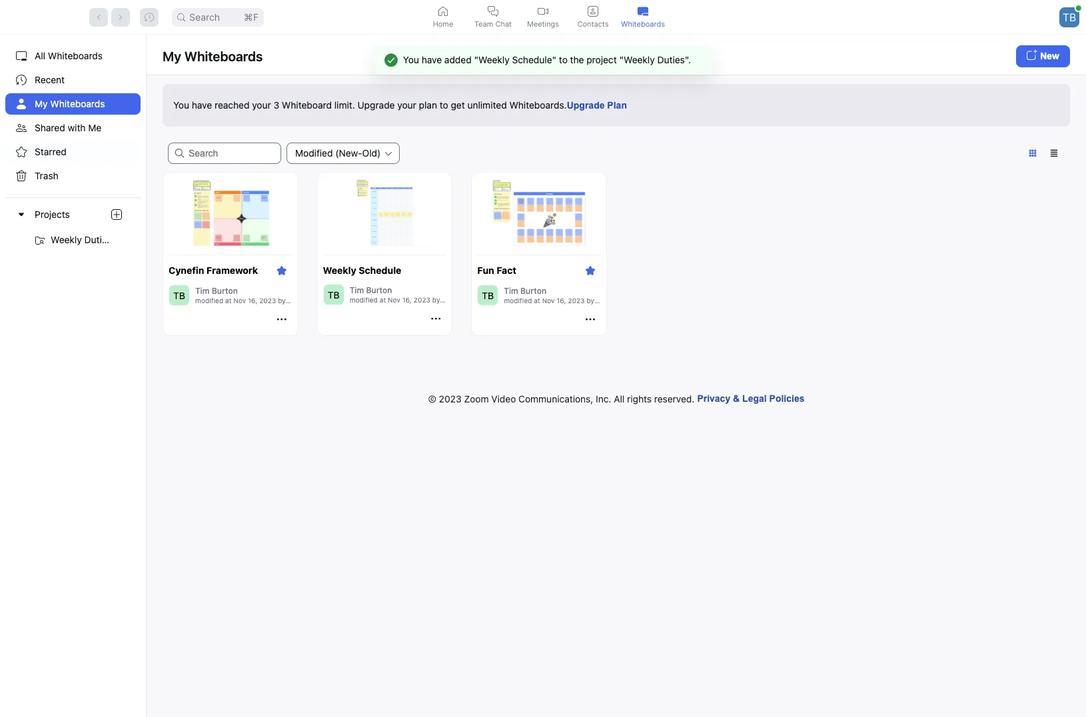 Task type: vqa. For each thing, say whether or not it's contained in the screenshot.
Whiteboards BUTTON
yes



Task type: locate. For each thing, give the bounding box(es) containing it.
team chat image
[[488, 6, 499, 16], [488, 6, 499, 16]]

tab list containing home
[[418, 0, 668, 34]]

team chat button
[[468, 0, 518, 34]]

search
[[189, 11, 220, 22]]

whiteboards button
[[618, 0, 668, 34]]

home small image
[[438, 6, 449, 16]]

whiteboards
[[621, 19, 665, 28]]

tab list
[[418, 0, 668, 34]]

meetings
[[527, 19, 559, 28]]

whiteboard small image
[[638, 6, 649, 16], [638, 6, 649, 16]]

contacts
[[578, 19, 609, 28]]

chat
[[495, 19, 512, 28]]

home
[[433, 19, 453, 28]]

video on image
[[538, 6, 549, 16]]

magnifier image
[[177, 13, 185, 21], [177, 13, 185, 21]]

profile contact image
[[588, 6, 599, 16]]



Task type: describe. For each thing, give the bounding box(es) containing it.
team chat
[[474, 19, 512, 28]]

tb
[[1063, 10, 1077, 24]]

online image
[[1076, 5, 1082, 10]]

profile contact image
[[588, 6, 599, 16]]

online image
[[1076, 5, 1082, 10]]

⌘f
[[244, 11, 259, 22]]

meetings button
[[518, 0, 568, 34]]

team
[[474, 19, 493, 28]]

home small image
[[438, 6, 449, 16]]

home button
[[418, 0, 468, 34]]

contacts button
[[568, 0, 618, 34]]

video on image
[[538, 6, 549, 16]]



